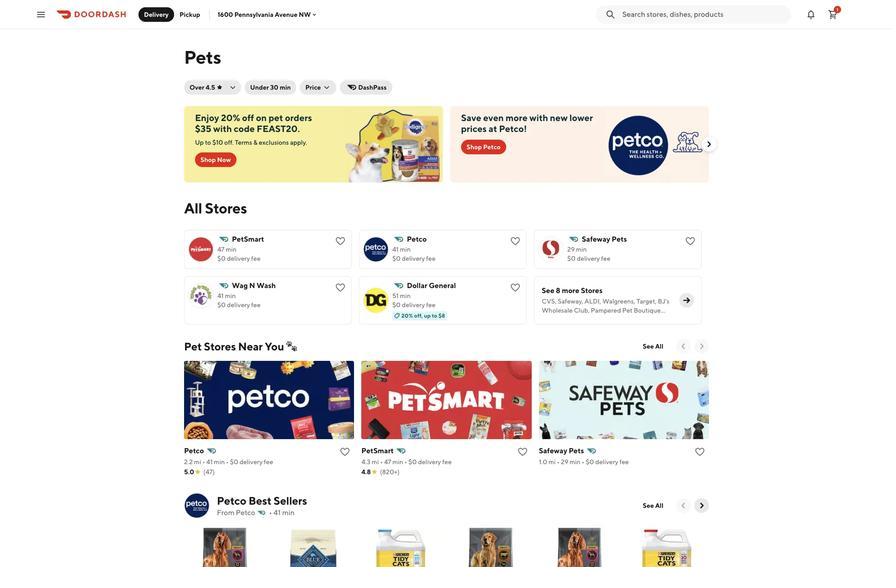 Task type: locate. For each thing, give the bounding box(es) containing it.
1 horizontal spatial safeway
[[582, 235, 610, 244]]

0 horizontal spatial pets
[[184, 46, 221, 68]]

off.
[[224, 139, 234, 146]]

see all down biscuit
[[643, 343, 664, 351]]

20% left the off,
[[402, 313, 413, 320]]

1 mi from the left
[[194, 459, 201, 466]]

1 horizontal spatial click to add this store to your saved list image
[[510, 236, 521, 247]]

41 min $0 delivery fee
[[392, 246, 436, 263], [217, 293, 261, 309]]

shop down prices
[[467, 144, 482, 151]]

0 vertical spatial see all link
[[638, 340, 669, 354]]

safeway pets up 29 min $0 delivery fee
[[582, 235, 627, 244]]

with left new
[[530, 113, 548, 123]]

2 previous button of carousel image from the top
[[679, 502, 688, 511]]

0 vertical spatial stores
[[205, 200, 247, 217]]

2.2 mi • 41 min • $​0 delivery fee
[[184, 459, 273, 466]]

1 vertical spatial 47
[[384, 459, 391, 466]]

1 vertical spatial see all
[[643, 503, 664, 510]]

2 see all link from the top
[[638, 499, 669, 514]]

$0 for wag n wash
[[217, 302, 226, 309]]

0 horizontal spatial pet
[[184, 340, 202, 353]]

shop
[[467, 144, 482, 151], [201, 156, 216, 164]]

1 horizontal spatial more
[[562, 287, 580, 295]]

•
[[202, 459, 205, 466], [226, 459, 229, 466], [380, 459, 383, 466], [405, 459, 407, 466], [557, 459, 560, 466], [582, 459, 585, 466], [269, 509, 272, 518]]

47 down 'all stores'
[[217, 246, 225, 253]]

2 horizontal spatial click to add this store to your saved list image
[[685, 236, 696, 247]]

2.2
[[184, 459, 193, 466]]

more inside see 8 more stores cvs, safeway, aldi, walgreens, target, bj's wholesale club, pampered pet boutique and barkery, spoil me rotten dog biscuit co.
[[562, 287, 580, 295]]

fee inside 47 min $0 delivery fee
[[251, 255, 261, 263]]

wholesale
[[542, 307, 573, 314]]

open menu image
[[36, 9, 46, 20]]

bj's
[[658, 298, 670, 305]]

feast20.
[[257, 124, 300, 134]]

purina pro plan sensitive skin & stomach salmon & rice formula dry dog food (30 lb) image
[[184, 526, 266, 568]]

3 $​0 from the left
[[586, 459, 594, 466]]

safeway up 29 min $0 delivery fee
[[582, 235, 610, 244]]

mi for safeway pets
[[549, 459, 556, 466]]

see all link
[[638, 340, 669, 354], [638, 499, 669, 514]]

0 horizontal spatial mi
[[194, 459, 201, 466]]

pickup
[[180, 11, 200, 18]]

47
[[217, 246, 225, 253], [384, 459, 391, 466]]

mi
[[194, 459, 201, 466], [372, 459, 379, 466], [549, 459, 556, 466]]

0 vertical spatial 29
[[567, 246, 575, 253]]

to left $8
[[432, 313, 437, 320]]

next button of carousel image for 1st previous button of carousel image from the bottom of the page
[[697, 502, 706, 511]]

(47)
[[203, 469, 215, 476]]

0 horizontal spatial shop
[[201, 156, 216, 164]]

0 horizontal spatial to
[[205, 139, 211, 146]]

dashpass
[[358, 84, 387, 91]]

click to add this store to your saved list image for dollar general
[[510, 283, 521, 294]]

1 vertical spatial stores
[[581, 287, 603, 295]]

• 41 min
[[269, 509, 295, 518]]

see left '8'
[[542, 287, 555, 295]]

1 horizontal spatial shop
[[467, 144, 482, 151]]

petsmart up 4.3
[[362, 447, 394, 456]]

1 previous button of carousel image from the top
[[679, 342, 688, 351]]

1 vertical spatial pets
[[612, 235, 627, 244]]

1 horizontal spatial 41 min $0 delivery fee
[[392, 246, 436, 263]]

wag
[[232, 282, 248, 290]]

notification bell image
[[806, 9, 817, 20]]

Store search: begin typing to search for stores available on DoorDash text field
[[623, 9, 786, 19]]

fee inside 29 min $0 delivery fee
[[601, 255, 611, 263]]

0 horizontal spatial click to add this store to your saved list image
[[340, 447, 351, 458]]

fee inside 51 min $0 delivery fee
[[426, 302, 436, 309]]

1 horizontal spatial mi
[[372, 459, 379, 466]]

min
[[280, 84, 291, 91], [226, 246, 237, 253], [400, 246, 411, 253], [576, 246, 587, 253], [225, 293, 236, 300], [400, 293, 411, 300], [214, 459, 225, 466], [393, 459, 403, 466], [570, 459, 581, 466], [282, 509, 295, 518]]

1 see all link from the top
[[638, 340, 669, 354]]

51
[[392, 293, 399, 300]]

0 vertical spatial previous button of carousel image
[[679, 342, 688, 351]]

pet stores near you 🐾 link
[[184, 340, 297, 354]]

1 horizontal spatial to
[[432, 313, 437, 320]]

1 vertical spatial with
[[213, 124, 232, 134]]

2 horizontal spatial pets
[[612, 235, 627, 244]]

n
[[249, 282, 255, 290]]

0 vertical spatial pet
[[622, 307, 633, 314]]

2 horizontal spatial $​0
[[586, 459, 594, 466]]

pampered
[[591, 307, 621, 314]]

more up petco!
[[506, 113, 528, 123]]

see up the tidy cats clumping 24/7 performance multi-cat litter (20 lb) image
[[643, 503, 654, 510]]

2 vertical spatial stores
[[204, 340, 236, 353]]

dollar general
[[407, 282, 456, 290]]

under
[[250, 84, 269, 91]]

$0
[[217, 255, 226, 263], [392, 255, 401, 263], [567, 255, 576, 263], [217, 302, 226, 309], [392, 302, 401, 309]]

see inside see 8 more stores cvs, safeway, aldi, walgreens, target, bj's wholesale club, pampered pet boutique and barkery, spoil me rotten dog biscuit co.
[[542, 287, 555, 295]]

1 horizontal spatial with
[[530, 113, 548, 123]]

0 vertical spatial 41 min $0 delivery fee
[[392, 246, 436, 263]]

near
[[238, 340, 263, 353]]

safeway up 1.0
[[539, 447, 567, 456]]

1 vertical spatial see
[[643, 343, 654, 351]]

0 horizontal spatial with
[[213, 124, 232, 134]]

0 horizontal spatial 41 min $0 delivery fee
[[217, 293, 261, 309]]

see down biscuit
[[643, 343, 654, 351]]

click to add this store to your saved list image for safeway pets
[[685, 236, 696, 247]]

2 $​0 from the left
[[409, 459, 417, 466]]

1 horizontal spatial petsmart
[[362, 447, 394, 456]]

rotten
[[606, 316, 626, 324]]

47 inside 47 min $0 delivery fee
[[217, 246, 225, 253]]

1600 pennsylvania avenue nw
[[218, 11, 311, 18]]

1.0
[[539, 459, 548, 466]]

1 horizontal spatial pets
[[569, 447, 584, 456]]

mi right 4.3
[[372, 459, 379, 466]]

0 vertical spatial with
[[530, 113, 548, 123]]

1 vertical spatial next button of carousel image
[[697, 342, 706, 351]]

$0 inside 51 min $0 delivery fee
[[392, 302, 401, 309]]

more for with
[[506, 113, 528, 123]]

0 vertical spatial shop
[[467, 144, 482, 151]]

1 horizontal spatial 20%
[[402, 313, 413, 320]]

1 button
[[824, 5, 842, 23]]

cvs,
[[542, 298, 557, 305]]

shop inside button
[[467, 144, 482, 151]]

petsmart
[[232, 235, 264, 244], [362, 447, 394, 456]]

3 mi from the left
[[549, 459, 556, 466]]

0 vertical spatial see
[[542, 287, 555, 295]]

shop for shop now
[[201, 156, 216, 164]]

2 vertical spatial see
[[643, 503, 654, 510]]

to
[[205, 139, 211, 146], [432, 313, 437, 320]]

delivery inside 29 min $0 delivery fee
[[577, 255, 600, 263]]

1 vertical spatial shop
[[201, 156, 216, 164]]

safeway pets up 1.0
[[539, 447, 584, 456]]

more inside save even more with new lower prices at petco!
[[506, 113, 528, 123]]

with
[[530, 113, 548, 123], [213, 124, 232, 134]]

save even more with new lower prices at petco!
[[461, 113, 593, 134]]

&
[[254, 139, 258, 146]]

$8
[[439, 313, 445, 320]]

more
[[506, 113, 528, 123], [562, 287, 580, 295]]

with inside save even more with new lower prices at petco!
[[530, 113, 548, 123]]

safeway pets
[[582, 235, 627, 244], [539, 447, 584, 456]]

41 min $0 delivery fee up dollar
[[392, 246, 436, 263]]

mi right 2.2
[[194, 459, 201, 466]]

petco!
[[499, 124, 527, 134]]

0 horizontal spatial petsmart
[[232, 235, 264, 244]]

0 vertical spatial more
[[506, 113, 528, 123]]

with up $10
[[213, 124, 232, 134]]

0 horizontal spatial 47
[[217, 246, 225, 253]]

under 30 min button
[[245, 80, 296, 95]]

1 horizontal spatial 47
[[384, 459, 391, 466]]

4.3 mi • 47 min • $​0 delivery fee
[[362, 459, 452, 466]]

petsmart up 47 min $0 delivery fee
[[232, 235, 264, 244]]

min inside 51 min $0 delivery fee
[[400, 293, 411, 300]]

2 horizontal spatial mi
[[549, 459, 556, 466]]

next button of carousel image
[[705, 140, 714, 149], [697, 342, 706, 351], [697, 502, 706, 511]]

petco
[[483, 144, 501, 151], [407, 235, 427, 244], [184, 447, 204, 456], [217, 495, 246, 508], [236, 509, 255, 518]]

petco inside button
[[483, 144, 501, 151]]

safeway,
[[558, 298, 583, 305]]

1 vertical spatial 20%
[[402, 313, 413, 320]]

20% left off
[[221, 113, 240, 123]]

0 vertical spatial petsmart
[[232, 235, 264, 244]]

min inside under 30 min button
[[280, 84, 291, 91]]

0 horizontal spatial safeway
[[539, 447, 567, 456]]

save
[[461, 113, 482, 123]]

see all link down biscuit
[[638, 340, 669, 354]]

41 min $0 delivery fee down the wag
[[217, 293, 261, 309]]

1.0 mi • 29 min • $​0 delivery fee
[[539, 459, 629, 466]]

previous button of carousel image
[[679, 342, 688, 351], [679, 502, 688, 511]]

1 horizontal spatial pet
[[622, 307, 633, 314]]

shop left now
[[201, 156, 216, 164]]

best
[[249, 495, 272, 508]]

4.3
[[362, 459, 371, 466]]

1 horizontal spatial $​0
[[409, 459, 417, 466]]

2 vertical spatial next button of carousel image
[[697, 502, 706, 511]]

2 mi from the left
[[372, 459, 379, 466]]

to right up
[[205, 139, 211, 146]]

see all link up the tidy cats clumping 24/7 performance multi-cat litter (20 lb) image
[[638, 499, 669, 514]]

0 vertical spatial safeway
[[582, 235, 610, 244]]

walgreens,
[[603, 298, 635, 305]]

(820+)
[[380, 469, 400, 476]]

shop inside button
[[201, 156, 216, 164]]

1 see all from the top
[[643, 343, 664, 351]]

41
[[392, 246, 399, 253], [217, 293, 224, 300], [206, 459, 213, 466], [274, 509, 281, 518]]

41 min $0 delivery fee for petco
[[392, 246, 436, 263]]

new
[[550, 113, 568, 123]]

more up safeway,
[[562, 287, 580, 295]]

0 vertical spatial see all
[[643, 343, 664, 351]]

shop now
[[201, 156, 231, 164]]

1 $​0 from the left
[[230, 459, 238, 466]]

1 vertical spatial 41 min $0 delivery fee
[[217, 293, 261, 309]]

1 vertical spatial safeway pets
[[539, 447, 584, 456]]

1 vertical spatial see all link
[[638, 499, 669, 514]]

$​0 for safeway pets
[[586, 459, 594, 466]]

20% off, up to $8
[[402, 313, 445, 320]]

0 vertical spatial 20%
[[221, 113, 240, 123]]

$0 for petsmart
[[217, 255, 226, 263]]

delivery
[[227, 255, 250, 263], [402, 255, 425, 263], [577, 255, 600, 263], [227, 302, 250, 309], [402, 302, 425, 309], [240, 459, 263, 466], [418, 459, 441, 466], [595, 459, 619, 466]]

0 vertical spatial 47
[[217, 246, 225, 253]]

see all up the tidy cats clumping 24/7 performance multi-cat litter (20 lb) image
[[643, 503, 664, 510]]

1 vertical spatial safeway
[[539, 447, 567, 456]]

mi for petco
[[194, 459, 201, 466]]

at
[[489, 124, 497, 134]]

click to add this store to your saved list image for petsmart
[[335, 236, 346, 247]]

41 min $0 delivery fee for wag n wash
[[217, 293, 261, 309]]

on
[[256, 113, 267, 123]]

0 horizontal spatial more
[[506, 113, 528, 123]]

47 up (820+)
[[384, 459, 391, 466]]

$0 inside 29 min $0 delivery fee
[[567, 255, 576, 263]]

click to add this store to your saved list image
[[510, 236, 521, 247], [685, 236, 696, 247], [340, 447, 351, 458]]

2 vertical spatial pets
[[569, 447, 584, 456]]

barkery,
[[554, 316, 578, 324]]

0 horizontal spatial $​0
[[230, 459, 238, 466]]

mi right 1.0
[[549, 459, 556, 466]]

1 vertical spatial more
[[562, 287, 580, 295]]

29 min $0 delivery fee
[[567, 246, 611, 263]]

0 horizontal spatial 20%
[[221, 113, 240, 123]]

see all link for 1st previous button of carousel image from the bottom of the page
[[638, 499, 669, 514]]

lower
[[570, 113, 593, 123]]

you
[[265, 340, 284, 353]]

1 vertical spatial previous button of carousel image
[[679, 502, 688, 511]]

click to add this store to your saved list image
[[335, 236, 346, 247], [335, 283, 346, 294], [510, 283, 521, 294], [517, 447, 528, 458], [695, 447, 706, 458]]

$0 inside 47 min $0 delivery fee
[[217, 255, 226, 263]]



Task type: vqa. For each thing, say whether or not it's contained in the screenshot.
4.8
yes



Task type: describe. For each thing, give the bounding box(es) containing it.
exclusions
[[259, 139, 289, 146]]

stores for all stores
[[205, 200, 247, 217]]

delivery inside 51 min $0 delivery fee
[[402, 302, 425, 309]]

stores inside see 8 more stores cvs, safeway, aldi, walgreens, target, bj's wholesale club, pampered pet boutique and barkery, spoil me rotten dog biscuit co.
[[581, 287, 603, 295]]

$0 for dollar general
[[392, 302, 401, 309]]

purina pro plan complete essentials adult shredded blend beef & rice dry dog food (35 lb) image
[[450, 526, 532, 568]]

dog
[[627, 316, 639, 324]]

prices
[[461, 124, 487, 134]]

$0 for petco
[[392, 255, 401, 263]]

and
[[542, 316, 553, 324]]

shop petco button
[[461, 140, 506, 155]]

over 4.5
[[190, 84, 215, 91]]

pickup button
[[174, 7, 206, 22]]

tidy cats clumping 24/7 performance multi-cat litter (20 lb) image
[[628, 526, 709, 568]]

see for see all link associated with 1st previous button of carousel image from the bottom of the page
[[643, 503, 654, 510]]

min inside 47 min $0 delivery fee
[[226, 246, 237, 253]]

target,
[[637, 298, 657, 305]]

avenue
[[275, 11, 298, 18]]

all stores
[[184, 200, 247, 217]]

off,
[[414, 313, 423, 320]]

4.8
[[362, 469, 371, 476]]

price
[[306, 84, 321, 91]]

nw
[[299, 11, 311, 18]]

see all image
[[682, 296, 691, 305]]

off
[[242, 113, 254, 123]]

min inside 29 min $0 delivery fee
[[576, 246, 587, 253]]

$35
[[195, 124, 211, 134]]

under 30 min
[[250, 84, 291, 91]]

2 see all from the top
[[643, 503, 664, 510]]

$0 for safeway pets
[[567, 255, 576, 263]]

30
[[270, 84, 279, 91]]

up
[[424, 313, 431, 320]]

shop petco
[[467, 144, 501, 151]]

see 8 more stores cvs, safeway, aldi, walgreens, target, bj's wholesale club, pampered pet boutique and barkery, spoil me rotten dog biscuit co.
[[542, 287, 672, 324]]

8
[[556, 287, 561, 295]]

from petco
[[217, 509, 255, 518]]

4.5
[[206, 84, 215, 91]]

see all link for 1st previous button of carousel image from the top of the page
[[638, 340, 669, 354]]

over 4.5 button
[[184, 80, 241, 95]]

pet
[[269, 113, 283, 123]]

delivery inside 47 min $0 delivery fee
[[227, 255, 250, 263]]

purina pro plan sensitive skin & stomach salmon & rice formula dry dog food (16 lb) image
[[539, 526, 620, 568]]

🐾
[[286, 340, 297, 353]]

club,
[[574, 307, 590, 314]]

up
[[195, 139, 204, 146]]

$10
[[212, 139, 223, 146]]

next button of carousel image for 1st previous button of carousel image from the top of the page
[[697, 342, 706, 351]]

apply.
[[290, 139, 307, 146]]

shop now button
[[195, 153, 236, 167]]

1 vertical spatial to
[[432, 313, 437, 320]]

even
[[483, 113, 504, 123]]

wash
[[257, 282, 276, 290]]

see for 1st previous button of carousel image from the top of the page's see all link
[[643, 343, 654, 351]]

more for stores
[[562, 287, 580, 295]]

spoil
[[579, 316, 594, 324]]

purina tidy cats glade tough odor solutions clumping cat litter (20 lb) image
[[362, 526, 443, 568]]

petco best sellers
[[217, 495, 307, 508]]

29 inside 29 min $0 delivery fee
[[567, 246, 575, 253]]

1 vertical spatial 29
[[561, 459, 569, 466]]

now
[[217, 156, 231, 164]]

mi for petsmart
[[372, 459, 379, 466]]

up to $10 off. terms & exclusions apply.
[[195, 139, 307, 146]]

enjoy
[[195, 113, 219, 123]]

over
[[190, 84, 204, 91]]

co.
[[662, 316, 672, 324]]

delivery
[[144, 11, 169, 18]]

click to add this store to your saved list image for wag n wash
[[335, 283, 346, 294]]

with inside enjoy 20% off on pet orders $35 with code feast20.
[[213, 124, 232, 134]]

$​0 for petsmart
[[409, 459, 417, 466]]

boutique
[[634, 307, 661, 314]]

pennsylvania
[[234, 11, 274, 18]]

2 vertical spatial all
[[655, 503, 664, 510]]

wag n wash
[[232, 282, 276, 290]]

me
[[595, 316, 604, 324]]

1 vertical spatial petsmart
[[362, 447, 394, 456]]

47 min $0 delivery fee
[[217, 246, 261, 263]]

from
[[217, 509, 234, 518]]

shop for shop petco
[[467, 144, 482, 151]]

1600
[[218, 11, 233, 18]]

orders
[[285, 113, 312, 123]]

1 vertical spatial pet
[[184, 340, 202, 353]]

51 min $0 delivery fee
[[392, 293, 436, 309]]

click to add this store to your saved list image for petco
[[510, 236, 521, 247]]

pet inside see 8 more stores cvs, safeway, aldi, walgreens, target, bj's wholesale club, pampered pet boutique and barkery, spoil me rotten dog biscuit co.
[[622, 307, 633, 314]]

0 vertical spatial pets
[[184, 46, 221, 68]]

pet stores near you 🐾
[[184, 340, 297, 353]]

20% inside enjoy 20% off on pet orders $35 with code feast20.
[[221, 113, 240, 123]]

0 vertical spatial safeway pets
[[582, 235, 627, 244]]

delivery button
[[139, 7, 174, 22]]

5.0
[[184, 469, 194, 476]]

biscuit
[[641, 316, 660, 324]]

1 vertical spatial all
[[655, 343, 664, 351]]

$​0 for petco
[[230, 459, 238, 466]]

price button
[[300, 80, 336, 95]]

1600 pennsylvania avenue nw button
[[218, 11, 318, 18]]

dashpass button
[[340, 80, 392, 95]]

blue buffalo life protection formula adult chicken & brown rice dry dog food (15 lb) image
[[273, 526, 354, 568]]

aldi,
[[585, 298, 601, 305]]

stores for pet stores near you 🐾
[[204, 340, 236, 353]]

general
[[429, 282, 456, 290]]

0 vertical spatial all
[[184, 200, 202, 217]]

dollar
[[407, 282, 427, 290]]

sellers
[[274, 495, 307, 508]]

0 vertical spatial next button of carousel image
[[705, 140, 714, 149]]

1
[[837, 7, 839, 12]]

0 items, open order cart image
[[828, 9, 839, 20]]

terms
[[235, 139, 252, 146]]

0 vertical spatial to
[[205, 139, 211, 146]]



